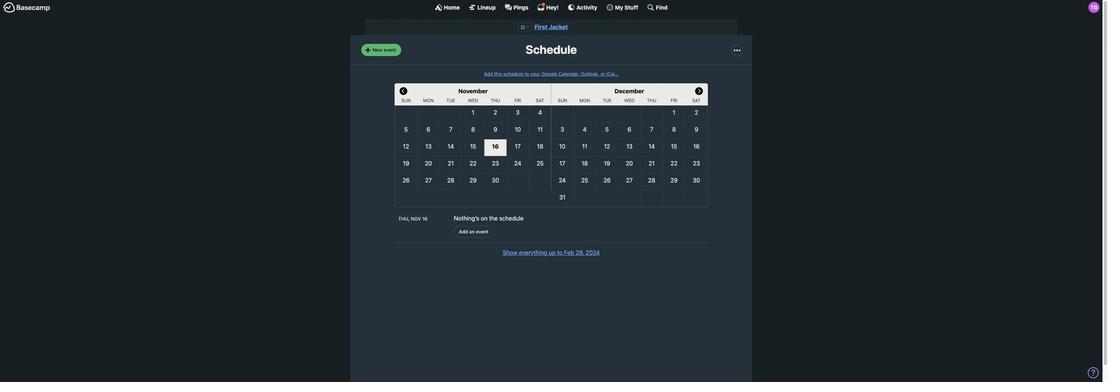 Task type: describe. For each thing, give the bounding box(es) containing it.
pings
[[514, 4, 529, 11]]

tyler black image
[[1089, 2, 1100, 13]]

first
[[535, 24, 548, 30]]

everything
[[519, 250, 547, 257]]

wed for december
[[625, 98, 635, 103]]

0 vertical spatial schedule
[[504, 71, 524, 77]]

my stuff
[[615, 4, 638, 11]]

add this schedule to your google calendar, outlook, or ical… link
[[484, 71, 619, 77]]

december
[[615, 88, 644, 95]]

nov
[[411, 217, 421, 222]]

to for up
[[557, 250, 563, 257]]

nothing's
[[454, 215, 479, 222]]

fri for december
[[671, 98, 678, 103]]

calendar,
[[559, 71, 580, 77]]

hey!
[[546, 4, 559, 11]]

google
[[542, 71, 557, 77]]

thu for december
[[647, 98, 657, 103]]

sun for december
[[558, 98, 567, 103]]

1 horizontal spatial event
[[476, 229, 489, 235]]

add for add this schedule to your google calendar, outlook, or ical…
[[484, 71, 493, 77]]

your
[[531, 71, 540, 77]]

sat for november
[[536, 98, 544, 103]]

home
[[444, 4, 460, 11]]

thu, nov 16
[[398, 217, 428, 222]]

add for add an event
[[459, 229, 468, 235]]

new event
[[373, 47, 396, 53]]

find button
[[647, 4, 668, 11]]

ical…
[[607, 71, 619, 77]]

add an event
[[459, 229, 489, 235]]

the
[[489, 215, 498, 222]]

thu,
[[398, 217, 410, 222]]

tue for november
[[447, 98, 455, 103]]

tue for december
[[603, 98, 612, 103]]

or
[[601, 71, 605, 77]]

schedule
[[526, 43, 577, 57]]

add this schedule to your google calendar, outlook, or ical…
[[484, 71, 619, 77]]

this
[[494, 71, 502, 77]]

activity
[[577, 4, 597, 11]]

on
[[481, 215, 488, 222]]

2024
[[586, 250, 600, 257]]

lineup link
[[469, 4, 496, 11]]

mon for december
[[580, 98, 590, 103]]

add an event link
[[454, 226, 494, 239]]

mon for november
[[423, 98, 434, 103]]

fri for november
[[515, 98, 521, 103]]

hey! button
[[538, 3, 559, 11]]

pings button
[[505, 4, 529, 11]]

switch accounts image
[[3, 2, 50, 13]]



Task type: locate. For each thing, give the bounding box(es) containing it.
thu
[[491, 98, 500, 103], [647, 98, 657, 103]]

mon
[[423, 98, 434, 103], [580, 98, 590, 103]]

1 horizontal spatial fri
[[671, 98, 678, 103]]

wed down the november
[[468, 98, 478, 103]]

0 horizontal spatial tue
[[447, 98, 455, 103]]

0 vertical spatial event
[[384, 47, 396, 53]]

november
[[459, 88, 488, 95]]

fri
[[515, 98, 521, 103], [671, 98, 678, 103]]

0 horizontal spatial wed
[[468, 98, 478, 103]]

1 vertical spatial add
[[459, 229, 468, 235]]

up
[[549, 250, 556, 257]]

schedule
[[504, 71, 524, 77], [499, 215, 524, 222]]

1 vertical spatial schedule
[[499, 215, 524, 222]]

add
[[484, 71, 493, 77], [459, 229, 468, 235]]

0 horizontal spatial event
[[384, 47, 396, 53]]

stuff
[[625, 4, 638, 11]]

1 horizontal spatial to
[[557, 250, 563, 257]]

show        everything      up to        feb 29, 2024
[[503, 250, 600, 257]]

first jacket
[[535, 24, 568, 30]]

sat
[[536, 98, 544, 103], [692, 98, 701, 103]]

show
[[503, 250, 518, 257]]

thu for november
[[491, 98, 500, 103]]

schedule right the on the bottom of the page
[[499, 215, 524, 222]]

event right new
[[384, 47, 396, 53]]

to inside button
[[557, 250, 563, 257]]

sat for december
[[692, 98, 701, 103]]

29,
[[576, 250, 584, 257]]

2 tue from the left
[[603, 98, 612, 103]]

2 fri from the left
[[671, 98, 678, 103]]

1 horizontal spatial tue
[[603, 98, 612, 103]]

to for schedule
[[525, 71, 529, 77]]

sun for november
[[402, 98, 411, 103]]

2 sat from the left
[[692, 98, 701, 103]]

0 horizontal spatial fri
[[515, 98, 521, 103]]

show        everything      up to        feb 29, 2024 button
[[503, 249, 600, 258]]

0 horizontal spatial sun
[[402, 98, 411, 103]]

event
[[384, 47, 396, 53], [476, 229, 489, 235]]

2 sun from the left
[[558, 98, 567, 103]]

event right an
[[476, 229, 489, 235]]

1 vertical spatial to
[[557, 250, 563, 257]]

1 wed from the left
[[468, 98, 478, 103]]

1 sun from the left
[[402, 98, 411, 103]]

1 horizontal spatial add
[[484, 71, 493, 77]]

an
[[469, 229, 475, 235]]

2 mon from the left
[[580, 98, 590, 103]]

home link
[[435, 4, 460, 11]]

sun
[[402, 98, 411, 103], [558, 98, 567, 103]]

activity link
[[568, 4, 597, 11]]

to
[[525, 71, 529, 77], [557, 250, 563, 257]]

wed for november
[[468, 98, 478, 103]]

tue
[[447, 98, 455, 103], [603, 98, 612, 103]]

1 vertical spatial event
[[476, 229, 489, 235]]

jacket
[[549, 24, 568, 30]]

1 horizontal spatial sat
[[692, 98, 701, 103]]

feb
[[564, 250, 574, 257]]

0 horizontal spatial sat
[[536, 98, 544, 103]]

wed
[[468, 98, 478, 103], [625, 98, 635, 103]]

1 mon from the left
[[423, 98, 434, 103]]

1 horizontal spatial sun
[[558, 98, 567, 103]]

2 wed from the left
[[625, 98, 635, 103]]

0 horizontal spatial mon
[[423, 98, 434, 103]]

1 fri from the left
[[515, 98, 521, 103]]

add left an
[[459, 229, 468, 235]]

new
[[373, 47, 383, 53]]

0 horizontal spatial thu
[[491, 98, 500, 103]]

first jacket link
[[535, 24, 568, 30]]

0 vertical spatial add
[[484, 71, 493, 77]]

2 thu from the left
[[647, 98, 657, 103]]

main element
[[0, 0, 1103, 14]]

to left your
[[525, 71, 529, 77]]

wed down december
[[625, 98, 635, 103]]

1 tue from the left
[[447, 98, 455, 103]]

my
[[615, 4, 623, 11]]

lineup
[[478, 4, 496, 11]]

0 horizontal spatial add
[[459, 229, 468, 235]]

schedule right this
[[504, 71, 524, 77]]

1 thu from the left
[[491, 98, 500, 103]]

1 sat from the left
[[536, 98, 544, 103]]

16
[[422, 217, 428, 222]]

new event link
[[361, 44, 401, 56]]

1 horizontal spatial thu
[[647, 98, 657, 103]]

nothing's on the schedule
[[454, 215, 524, 222]]

0 vertical spatial to
[[525, 71, 529, 77]]

to right up
[[557, 250, 563, 257]]

outlook,
[[581, 71, 600, 77]]

add left this
[[484, 71, 493, 77]]

1 horizontal spatial wed
[[625, 98, 635, 103]]

event inside 'link'
[[384, 47, 396, 53]]

0 horizontal spatial to
[[525, 71, 529, 77]]

find
[[656, 4, 668, 11]]

my stuff button
[[606, 4, 638, 11]]

1 horizontal spatial mon
[[580, 98, 590, 103]]



Task type: vqa. For each thing, say whether or not it's contained in the screenshot.
OR in the top right of the page
yes



